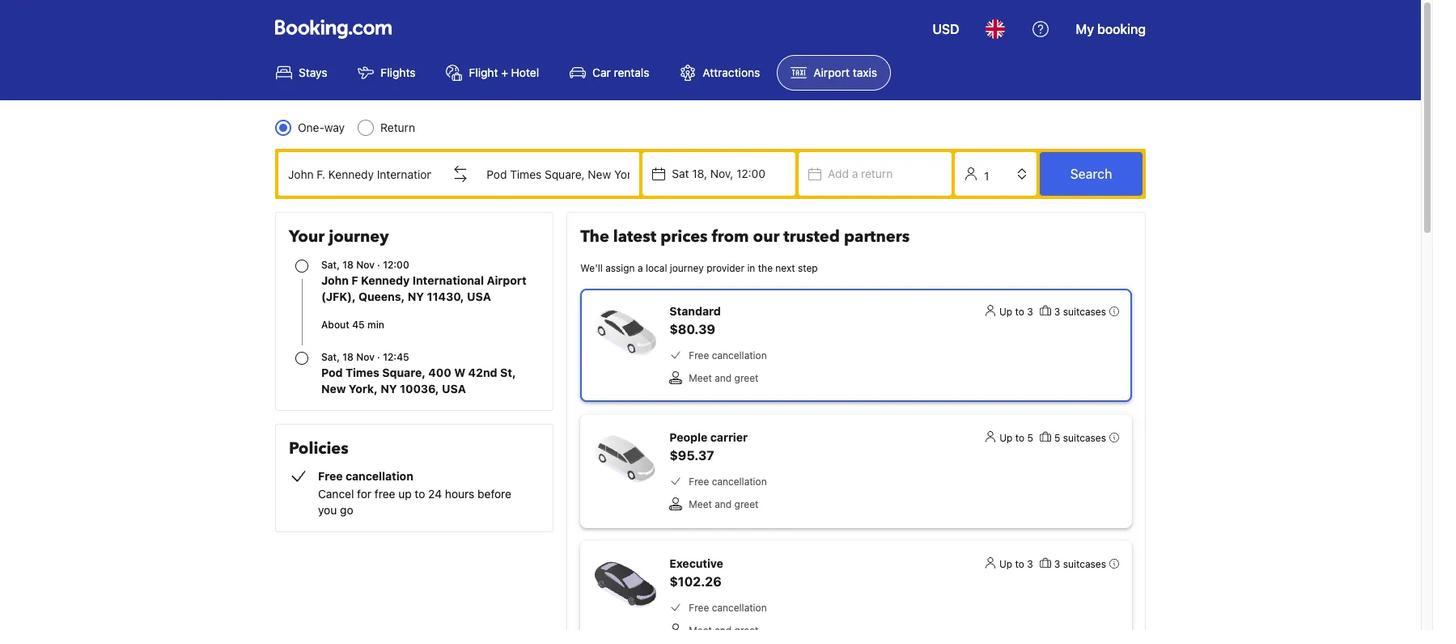 Task type: locate. For each thing, give the bounding box(es) containing it.
45
[[352, 319, 365, 331]]

2 free cancellation from the top
[[689, 476, 767, 488]]

1 horizontal spatial 5
[[1055, 432, 1061, 444]]

sat, 18 nov · 12:00 john f kennedy international airport (jfk), queens, ny 11430, usa
[[321, 259, 527, 304]]

5 left 5 suitcases
[[1028, 432, 1034, 444]]

0 vertical spatial and
[[715, 372, 732, 384]]

1 vertical spatial suitcases
[[1063, 432, 1106, 444]]

2 nov from the top
[[356, 351, 375, 363]]

airport left the 'taxis'
[[814, 66, 850, 79]]

· left 12:45 timer
[[377, 351, 380, 363]]

1 vertical spatial up
[[1000, 432, 1013, 444]]

and
[[715, 372, 732, 384], [715, 499, 732, 511]]

free cancellation
[[689, 350, 767, 362], [689, 476, 767, 488], [689, 602, 767, 614]]

queens,
[[359, 290, 405, 304]]

airport right "international"
[[487, 274, 527, 287]]

cancellation up free
[[346, 469, 414, 483]]

sat, inside sat, 18 nov · 12:45 pod times square, 400 w 42nd st, new york, ny 10036, usa
[[321, 351, 340, 363]]

0 vertical spatial suitcases
[[1063, 306, 1106, 318]]

pod
[[321, 366, 343, 380]]

nov inside sat, 18 nov · 12:00 john f kennedy international airport (jfk), queens, ny 11430, usa
[[356, 259, 375, 271]]

2 and from the top
[[715, 499, 732, 511]]

ny down square,
[[381, 382, 397, 396]]

1 vertical spatial sat,
[[321, 351, 340, 363]]

2 suitcases from the top
[[1063, 432, 1106, 444]]

12:00 right nov,
[[737, 167, 766, 181]]

(jfk),
[[321, 290, 356, 304]]

to for $102.26
[[1015, 559, 1025, 571]]

circle empty image
[[295, 260, 308, 273], [295, 352, 308, 365]]

0 vertical spatial ny
[[408, 290, 424, 304]]

ny left 11430,
[[408, 290, 424, 304]]

journey right local
[[670, 262, 704, 274]]

1 vertical spatial journey
[[670, 262, 704, 274]]

suitcases for $80.39
[[1063, 306, 1106, 318]]

1 and from the top
[[715, 372, 732, 384]]

0 vertical spatial free cancellation
[[689, 350, 767, 362]]

0 vertical spatial 18
[[343, 259, 354, 271]]

up to 3 for $80.39
[[1000, 306, 1034, 318]]

we'll
[[581, 262, 603, 274]]

sat, inside sat, 18 nov · 12:00 john f kennedy international airport (jfk), queens, ny 11430, usa
[[321, 259, 340, 271]]

0 vertical spatial circle empty image
[[295, 260, 308, 273]]

2 up to 3 from the top
[[1000, 559, 1034, 571]]

to inside free cancellation cancel for free up to 24 hours before you go
[[415, 487, 425, 501]]

suitcases for $102.26
[[1063, 559, 1106, 571]]

12:00 up kennedy at the left top of the page
[[383, 259, 409, 271]]

up
[[398, 487, 412, 501]]

1 vertical spatial greet
[[735, 499, 759, 511]]

cancellation
[[712, 350, 767, 362], [346, 469, 414, 483], [712, 476, 767, 488], [712, 602, 767, 614]]

1 meet and greet from the top
[[689, 372, 759, 384]]

1 horizontal spatial 12:00
[[737, 167, 766, 181]]

2 vertical spatial suitcases
[[1063, 559, 1106, 571]]

free down '$95.37'
[[689, 476, 709, 488]]

meet and greet down $80.39
[[689, 372, 759, 384]]

3 suitcases
[[1055, 306, 1106, 318], [1055, 559, 1106, 571]]

return
[[861, 167, 893, 181]]

18 for times
[[343, 351, 354, 363]]

11430,
[[427, 290, 464, 304]]

free cancellation down the people carrier $95.37 at bottom
[[689, 476, 767, 488]]

18 up times
[[343, 351, 354, 363]]

to for $80.39
[[1015, 306, 1025, 318]]

2 circle empty image from the top
[[295, 352, 308, 365]]

1 up to 3 from the top
[[1000, 306, 1034, 318]]

1 vertical spatial 12:00
[[383, 259, 409, 271]]

meet down '$95.37'
[[689, 499, 712, 511]]

free cancellation for $80.39
[[689, 350, 767, 362]]

usa down the w
[[442, 382, 466, 396]]

3 suitcases for $102.26
[[1055, 559, 1106, 571]]

nov for times
[[356, 351, 375, 363]]

flight
[[469, 66, 498, 79]]

3 up from the top
[[1000, 559, 1013, 571]]

to for carrier
[[1016, 432, 1025, 444]]

meet
[[689, 372, 712, 384], [689, 499, 712, 511]]

2 up from the top
[[1000, 432, 1013, 444]]

· for kennedy
[[377, 259, 380, 271]]

sat 18, nov, 12:00 button
[[643, 152, 796, 196]]

flight + hotel link
[[433, 55, 553, 91]]

2 greet from the top
[[735, 499, 759, 511]]

cancellation down '$102.26'
[[712, 602, 767, 614]]

0 horizontal spatial usa
[[442, 382, 466, 396]]

1 nov from the top
[[356, 259, 375, 271]]

0 horizontal spatial airport
[[487, 274, 527, 287]]

3 suitcases from the top
[[1063, 559, 1106, 571]]

suitcases
[[1063, 306, 1106, 318], [1063, 432, 1106, 444], [1063, 559, 1106, 571]]

1 horizontal spatial a
[[852, 167, 858, 181]]

$102.26
[[670, 575, 722, 589]]

2 3 suitcases from the top
[[1055, 559, 1106, 571]]

airport taxis
[[814, 66, 877, 79]]

0 vertical spatial meet and greet
[[689, 372, 759, 384]]

greet down the people carrier $95.37 at bottom
[[735, 499, 759, 511]]

journey
[[329, 226, 389, 248], [670, 262, 704, 274]]

1 vertical spatial circle empty image
[[295, 352, 308, 365]]

1 vertical spatial meet
[[689, 499, 712, 511]]

journey up f
[[329, 226, 389, 248]]

and down the people carrier $95.37 at bottom
[[715, 499, 732, 511]]

3 free cancellation from the top
[[689, 602, 767, 614]]

0 vertical spatial up to 3
[[1000, 306, 1034, 318]]

usd button
[[923, 10, 969, 49]]

a
[[852, 167, 858, 181], [638, 262, 643, 274]]

1 up from the top
[[1000, 306, 1013, 318]]

airport
[[814, 66, 850, 79], [487, 274, 527, 287]]

1 vertical spatial 3 suitcases
[[1055, 559, 1106, 571]]

times
[[346, 366, 379, 380]]

circle empty image for john f kennedy international airport (jfk), queens, ny 11430, usa
[[295, 260, 308, 273]]

1 greet from the top
[[735, 372, 759, 384]]

sat, up the pod
[[321, 351, 340, 363]]

2 18 from the top
[[343, 351, 354, 363]]

0 vertical spatial usa
[[467, 290, 491, 304]]

2 meet from the top
[[689, 499, 712, 511]]

cancellation down $80.39
[[712, 350, 767, 362]]

nov up f
[[356, 259, 375, 271]]

up
[[1000, 306, 1013, 318], [1000, 432, 1013, 444], [1000, 559, 1013, 571]]

0 vertical spatial a
[[852, 167, 858, 181]]

partners
[[844, 226, 910, 248]]

meet for $80.39
[[689, 372, 712, 384]]

a left local
[[638, 262, 643, 274]]

local
[[646, 262, 667, 274]]

· inside sat, 18 nov · 12:00 john f kennedy international airport (jfk), queens, ny 11430, usa
[[377, 259, 380, 271]]

nov inside sat, 18 nov · 12:45 pod times square, 400 w 42nd st, new york, ny 10036, usa
[[356, 351, 375, 363]]

0 vertical spatial nov
[[356, 259, 375, 271]]

2 vertical spatial free cancellation
[[689, 602, 767, 614]]

0 horizontal spatial 5
[[1028, 432, 1034, 444]]

free up cancel
[[318, 469, 343, 483]]

usa right 11430,
[[467, 290, 491, 304]]

suitcases for carrier
[[1063, 432, 1106, 444]]

1 vertical spatial up to 3
[[1000, 559, 1034, 571]]

cancellation down carrier
[[712, 476, 767, 488]]

ny inside sat, 18 nov · 12:00 john f kennedy international airport (jfk), queens, ny 11430, usa
[[408, 290, 424, 304]]

3 suitcases for $80.39
[[1055, 306, 1106, 318]]

assign
[[606, 262, 635, 274]]

greet up carrier
[[735, 372, 759, 384]]

18 inside sat, 18 nov · 12:00 john f kennedy international airport (jfk), queens, ny 11430, usa
[[343, 259, 354, 271]]

1 horizontal spatial journey
[[670, 262, 704, 274]]

free down '$102.26'
[[689, 602, 709, 614]]

· for square,
[[377, 351, 380, 363]]

1 horizontal spatial ny
[[408, 290, 424, 304]]

1 horizontal spatial usa
[[467, 290, 491, 304]]

1 vertical spatial usa
[[442, 382, 466, 396]]

sat, up john
[[321, 259, 340, 271]]

free cancellation down '$102.26'
[[689, 602, 767, 614]]

0 horizontal spatial ny
[[381, 382, 397, 396]]

flights
[[381, 66, 416, 79]]

0 vertical spatial 12:00
[[737, 167, 766, 181]]

cancellation for $95.37
[[712, 476, 767, 488]]

1 meet from the top
[[689, 372, 712, 384]]

0 vertical spatial up
[[1000, 306, 1013, 318]]

about
[[321, 319, 350, 331]]

1 vertical spatial ny
[[381, 382, 397, 396]]

+
[[501, 66, 508, 79]]

sat,
[[321, 259, 340, 271], [321, 351, 340, 363]]

free
[[689, 350, 709, 362], [318, 469, 343, 483], [689, 476, 709, 488], [689, 602, 709, 614]]

1 vertical spatial a
[[638, 262, 643, 274]]

0 vertical spatial 3 suitcases
[[1055, 306, 1106, 318]]

1 18 from the top
[[343, 259, 354, 271]]

1 vertical spatial free cancellation
[[689, 476, 767, 488]]

12:00 inside button
[[737, 167, 766, 181]]

1 free cancellation from the top
[[689, 350, 767, 362]]

square,
[[382, 366, 426, 380]]

to
[[1015, 306, 1025, 318], [1016, 432, 1025, 444], [415, 487, 425, 501], [1015, 559, 1025, 571]]

nov up times
[[356, 351, 375, 363]]

meet and greet down '$95.37'
[[689, 499, 759, 511]]

our
[[753, 226, 780, 248]]

18 up f
[[343, 259, 354, 271]]

add a return button
[[799, 152, 952, 196]]

free down $80.39
[[689, 350, 709, 362]]

0 horizontal spatial 12:00
[[383, 259, 409, 271]]

airport inside sat, 18 nov · 12:00 john f kennedy international airport (jfk), queens, ny 11430, usa
[[487, 274, 527, 287]]

1 suitcases from the top
[[1063, 306, 1106, 318]]

12:45
[[383, 351, 409, 363]]

hours
[[445, 487, 475, 501]]

1 vertical spatial nov
[[356, 351, 375, 363]]

w
[[454, 366, 466, 380]]

Pick-up location field
[[278, 155, 441, 193]]

ny
[[408, 290, 424, 304], [381, 382, 397, 396]]

usa
[[467, 290, 491, 304], [442, 382, 466, 396]]

step
[[798, 262, 818, 274]]

1 vertical spatial meet and greet
[[689, 499, 759, 511]]

flights link
[[344, 55, 429, 91]]

400
[[429, 366, 451, 380]]

up for $102.26
[[1000, 559, 1013, 571]]

1 horizontal spatial airport
[[814, 66, 850, 79]]

· up kennedy at the left top of the page
[[377, 259, 380, 271]]

my
[[1076, 22, 1094, 36]]

18 inside sat, 18 nov · 12:45 pod times square, 400 w 42nd st, new york, ny 10036, usa
[[343, 351, 354, 363]]

Pick-up location text field
[[278, 155, 441, 193]]

1 · from the top
[[377, 259, 380, 271]]

2 meet and greet from the top
[[689, 499, 759, 511]]

1 vertical spatial and
[[715, 499, 732, 511]]

2 vertical spatial up
[[1000, 559, 1013, 571]]

12:45 timer
[[383, 351, 409, 363]]

1 vertical spatial ·
[[377, 351, 380, 363]]

booking
[[1098, 22, 1146, 36]]

prices
[[661, 226, 708, 248]]

a right the add
[[852, 167, 858, 181]]

and down $80.39
[[715, 372, 732, 384]]

policies
[[289, 438, 349, 460]]

your
[[289, 226, 325, 248]]

0 vertical spatial meet
[[689, 372, 712, 384]]

cancellation inside free cancellation cancel for free up to 24 hours before you go
[[346, 469, 414, 483]]

nov
[[356, 259, 375, 271], [356, 351, 375, 363]]

0 vertical spatial sat,
[[321, 259, 340, 271]]

taxis
[[853, 66, 877, 79]]

0 horizontal spatial journey
[[329, 226, 389, 248]]

0 vertical spatial ·
[[377, 259, 380, 271]]

up for carrier
[[1000, 432, 1013, 444]]

5 right up to 5
[[1055, 432, 1061, 444]]

· inside sat, 18 nov · 12:45 pod times square, 400 w 42nd st, new york, ny 10036, usa
[[377, 351, 380, 363]]

usa inside sat, 18 nov · 12:45 pod times square, 400 w 42nd st, new york, ny 10036, usa
[[442, 382, 466, 396]]

1 circle empty image from the top
[[295, 260, 308, 273]]

2 · from the top
[[377, 351, 380, 363]]

1 vertical spatial 18
[[343, 351, 354, 363]]

1 3 suitcases from the top
[[1055, 306, 1106, 318]]

car
[[593, 66, 611, 79]]

up to 3
[[1000, 306, 1034, 318], [1000, 559, 1034, 571]]

1 sat, from the top
[[321, 259, 340, 271]]

meet down $80.39
[[689, 372, 712, 384]]

free cancellation down $80.39
[[689, 350, 767, 362]]

you
[[318, 503, 337, 517]]

0 vertical spatial greet
[[735, 372, 759, 384]]

12:00 inside sat, 18 nov · 12:00 john f kennedy international airport (jfk), queens, ny 11430, usa
[[383, 259, 409, 271]]

1 vertical spatial airport
[[487, 274, 527, 287]]

2 sat, from the top
[[321, 351, 340, 363]]

free cancellation for $102.26
[[689, 602, 767, 614]]

24
[[428, 487, 442, 501]]



Task type: describe. For each thing, give the bounding box(es) containing it.
next
[[776, 262, 795, 274]]

usa inside sat, 18 nov · 12:00 john f kennedy international airport (jfk), queens, ny 11430, usa
[[467, 290, 491, 304]]

provider
[[707, 262, 745, 274]]

$80.39
[[670, 322, 716, 337]]

way
[[324, 121, 345, 134]]

john
[[321, 274, 349, 287]]

my booking link
[[1066, 10, 1156, 49]]

standard
[[670, 304, 721, 318]]

free cancellation cancel for free up to 24 hours before you go
[[318, 469, 512, 517]]

and for $95.37
[[715, 499, 732, 511]]

cancel
[[318, 487, 354, 501]]

free
[[375, 487, 395, 501]]

min
[[367, 319, 384, 331]]

latest
[[613, 226, 657, 248]]

1 5 from the left
[[1028, 432, 1034, 444]]

2 5 from the left
[[1055, 432, 1061, 444]]

attractions
[[703, 66, 760, 79]]

up to 3 for $102.26
[[1000, 559, 1034, 571]]

free for $102.26
[[689, 602, 709, 614]]

rentals
[[614, 66, 650, 79]]

18 for f
[[343, 259, 354, 271]]

the
[[581, 226, 609, 248]]

your journey
[[289, 226, 389, 248]]

stays link
[[262, 55, 341, 91]]

add
[[828, 167, 849, 181]]

and for $80.39
[[715, 372, 732, 384]]

the latest prices from our trusted partners
[[581, 226, 910, 248]]

nov for f
[[356, 259, 375, 271]]

up to 5
[[1000, 432, 1034, 444]]

return
[[380, 121, 415, 134]]

a inside button
[[852, 167, 858, 181]]

stays
[[299, 66, 327, 79]]

ny inside sat, 18 nov · 12:45 pod times square, 400 w 42nd st, new york, ny 10036, usa
[[381, 382, 397, 396]]

cancellation for $102.26
[[712, 602, 767, 614]]

in
[[747, 262, 755, 274]]

people
[[670, 431, 708, 444]]

international
[[413, 274, 484, 287]]

search button
[[1040, 152, 1143, 196]]

car rentals
[[593, 66, 650, 79]]

cancellation for $80.39
[[712, 350, 767, 362]]

attractions link
[[667, 55, 774, 91]]

search
[[1071, 167, 1113, 181]]

my booking
[[1076, 22, 1146, 36]]

free for $95.37
[[689, 476, 709, 488]]

free inside free cancellation cancel for free up to 24 hours before you go
[[318, 469, 343, 483]]

we'll assign a local journey provider in the next step
[[581, 262, 818, 274]]

airport taxis link
[[777, 55, 891, 91]]

hotel
[[511, 66, 539, 79]]

standard $80.39
[[670, 304, 721, 337]]

before
[[478, 487, 512, 501]]

meet and greet for $80.39
[[689, 372, 759, 384]]

people carrier $95.37
[[670, 431, 748, 463]]

greet for $95.37
[[735, 499, 759, 511]]

car rentals link
[[556, 55, 663, 91]]

sat, for john
[[321, 259, 340, 271]]

0 horizontal spatial a
[[638, 262, 643, 274]]

5 suitcases
[[1055, 432, 1106, 444]]

for
[[357, 487, 372, 501]]

circle empty image for pod times square, 400 w 42nd st, new york, ny 10036, usa
[[295, 352, 308, 365]]

sat, 18 nov · 12:45 pod times square, 400 w 42nd st, new york, ny 10036, usa
[[321, 351, 516, 396]]

42nd
[[468, 366, 497, 380]]

kennedy
[[361, 274, 410, 287]]

18,
[[692, 167, 707, 181]]

10036,
[[400, 382, 439, 396]]

executive
[[670, 557, 724, 571]]

one-way
[[298, 121, 345, 134]]

meet and greet for $95.37
[[689, 499, 759, 511]]

new
[[321, 382, 346, 396]]

0 vertical spatial journey
[[329, 226, 389, 248]]

12:00 timer
[[383, 259, 409, 271]]

about 45 min
[[321, 319, 384, 331]]

york,
[[349, 382, 378, 396]]

meet for $95.37
[[689, 499, 712, 511]]

$95.37
[[670, 448, 714, 463]]

free cancellation for $95.37
[[689, 476, 767, 488]]

st,
[[500, 366, 516, 380]]

from
[[712, 226, 749, 248]]

nov,
[[710, 167, 734, 181]]

usd
[[933, 22, 960, 36]]

add a return
[[828, 167, 893, 181]]

Drop-off location text field
[[477, 155, 640, 193]]

Drop-off location field
[[477, 155, 640, 193]]

executive $102.26
[[670, 557, 724, 589]]

free for $80.39
[[689, 350, 709, 362]]

0 vertical spatial airport
[[814, 66, 850, 79]]

sat, for pod
[[321, 351, 340, 363]]

sat 18, nov, 12:00
[[672, 167, 766, 181]]

flight + hotel
[[469, 66, 539, 79]]

carrier
[[711, 431, 748, 444]]

the
[[758, 262, 773, 274]]

trusted
[[784, 226, 840, 248]]

greet for $80.39
[[735, 372, 759, 384]]

one-
[[298, 121, 324, 134]]

up for $80.39
[[1000, 306, 1013, 318]]

sat
[[672, 167, 689, 181]]

go
[[340, 503, 353, 517]]

booking.com image
[[275, 19, 392, 39]]



Task type: vqa. For each thing, say whether or not it's contained in the screenshot.
Up to 8
no



